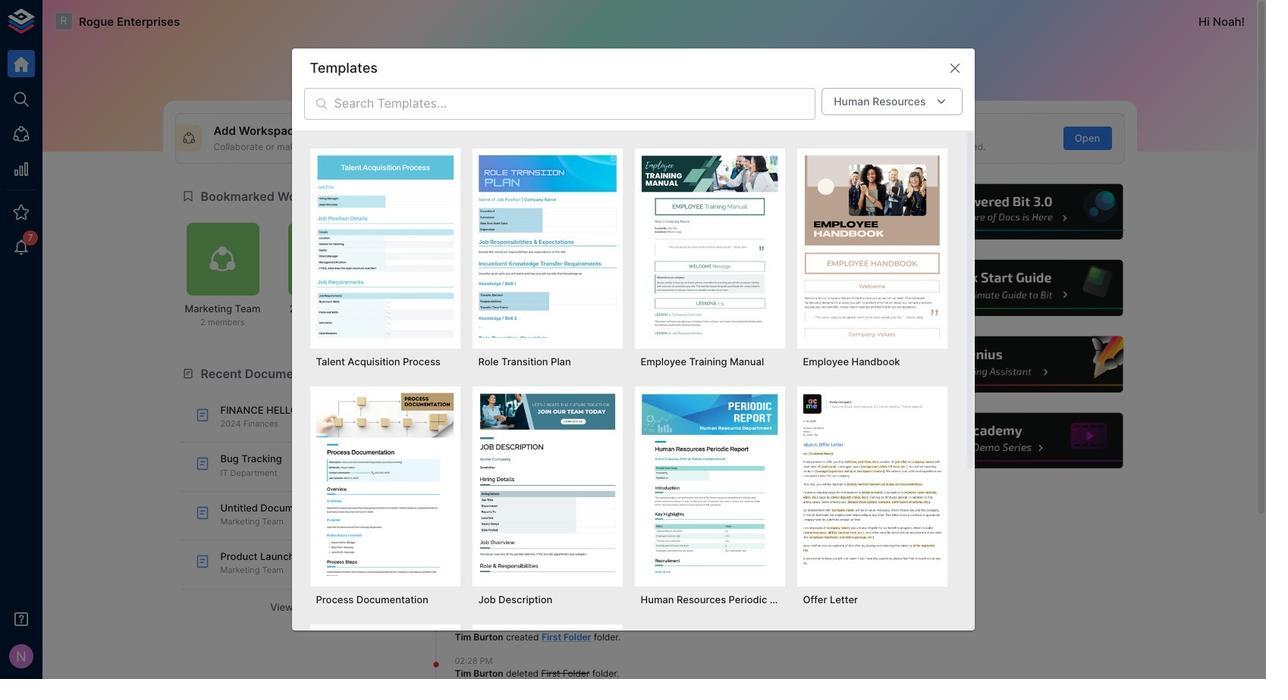 Task type: locate. For each thing, give the bounding box(es) containing it.
performance improvement plan image
[[316, 631, 454, 680]]

offer letter image
[[803, 393, 941, 577]]

1 help image from the top
[[896, 182, 1125, 242]]

2 help image from the top
[[896, 258, 1125, 318]]

Search Templates... text field
[[334, 88, 816, 120]]

process documentation image
[[316, 393, 454, 577]]

dialog
[[292, 48, 974, 680]]

human resources periodic report image
[[641, 393, 779, 577]]

help image
[[896, 182, 1125, 242], [896, 258, 1125, 318], [896, 335, 1125, 395], [896, 411, 1125, 471]]

4 help image from the top
[[896, 411, 1125, 471]]

employee handbook acknowledgement form image
[[478, 631, 616, 680]]



Task type: vqa. For each thing, say whether or not it's contained in the screenshot.
search documents, folders and workspaces... text box
no



Task type: describe. For each thing, give the bounding box(es) containing it.
employee training manual image
[[641, 154, 779, 339]]

3 help image from the top
[[896, 335, 1125, 395]]

talent acquisition process image
[[316, 154, 454, 339]]

employee handbook image
[[803, 154, 941, 339]]

role transition plan image
[[478, 154, 616, 339]]

job description image
[[478, 393, 616, 577]]



